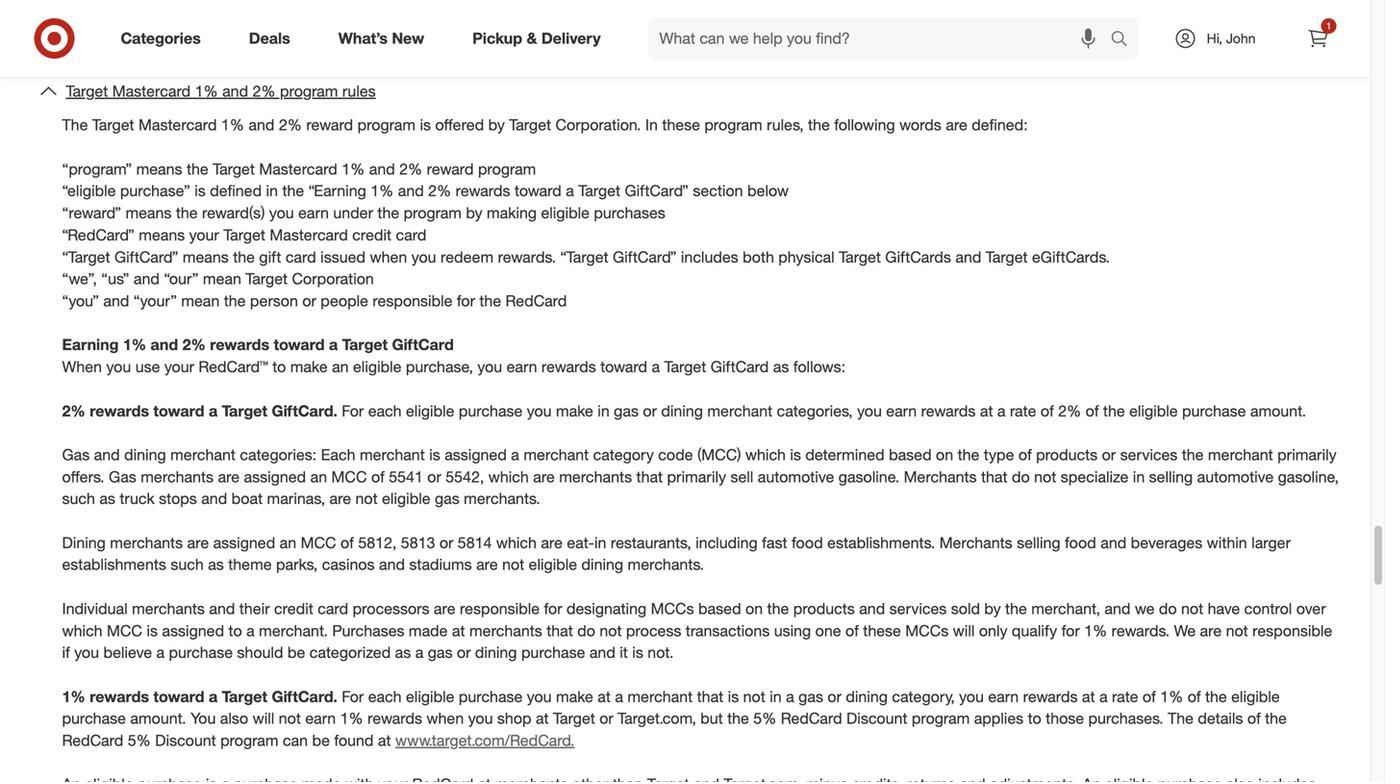 Task type: describe. For each thing, give the bounding box(es) containing it.
or up 'specialize'
[[1102, 445, 1116, 464]]

1 vertical spatial do
[[1159, 599, 1177, 618]]

those
[[1046, 709, 1085, 728]]

pickup
[[473, 29, 523, 48]]

gasoline,
[[1278, 467, 1339, 486]]

target down redcard™
[[222, 401, 268, 420]]

but
[[701, 709, 723, 728]]

each inside for each eligible purchase you make at a merchant that is not in a gas or dining category, you earn rewards at a rate of 1% of the eligible purchase amount. you also will not earn 1% rewards when you shop at target or target.com, but the 5% redcard discount program applies to those purchases. the details of the redcard 5% discount program can be found at
[[368, 687, 402, 706]]

1 vertical spatial gas
[[109, 467, 136, 486]]

responsible inside "program" means the target mastercard 1% and 2% reward program "eligible purchase" is defined in the "earning 1% and 2% rewards toward a target giftcard" section below "reward" means the reward(s) you earn under the program by making eligible purchases "redcard" means your target mastercard credit card "target giftcard" means the gift card issued when you redeem rewards. "target giftcard" includes both physical target giftcards and target egiftcards. "we", "us" and "our" mean target corporation "you" and "your" mean the person or people responsible for the redcard
[[373, 292, 453, 310]]

2 food- from the left
[[596, 14, 633, 33]]

merchants up stops
[[141, 467, 214, 486]]

pickup & delivery
[[473, 29, 601, 48]]

1 vertical spatial 5%
[[128, 731, 151, 750]]

not left 'specialize'
[[1035, 467, 1057, 486]]

program inside target mastercard 1% and 2% program rules dropdown button
[[280, 82, 338, 101]]

1 available from the left
[[398, 36, 457, 55]]

0 vertical spatial card
[[396, 226, 427, 244]]

or right 5541
[[428, 467, 441, 486]]

1 vertical spatial primarily
[[667, 467, 727, 486]]

redcard down one
[[781, 709, 842, 728]]

will inside '. redcard savings may vary and will depend on actual purchases made with the redcard. redcard purchases are subject to available credit. redcard reloadable purchases are subject to available funds.'
[[1027, 14, 1048, 33]]

actual
[[1132, 14, 1173, 33]]

the right 'rules,'
[[808, 116, 830, 134]]

0 vertical spatial discount
[[847, 709, 908, 728]]

1% inside individual merchants and their credit card processors are responsible for designating mccs based on the products and services sold by the merchant, and we do not have control over which mcc is assigned to a merchant. purchases made at merchants that do not process transactions using one of these mccs will only qualify for 1% rewards. we are not responsible if you believe a purchase should be categorized as a gas or dining purchase and it is not.
[[1085, 621, 1108, 640]]

not inside dining merchants are assigned an mcc of 5812, 5813 or 5814 which are eat-in restaurants, including fast food establishments. merchants selling food and beverages within larger establishments such as theme parks, casinos and stadiums are not eligible dining merchants.
[[502, 555, 525, 574]]

truck
[[120, 489, 155, 508]]

9-
[[977, 0, 992, 11]]

delivery
[[542, 29, 601, 48]]

target up defined
[[213, 160, 255, 178]]

1 horizontal spatial by
[[488, 116, 505, 134]]

1% up "earning
[[342, 160, 365, 178]]

earning
[[62, 336, 119, 354]]

target up also
[[222, 687, 268, 706]]

control
[[1245, 599, 1293, 618]]

pickup & delivery link
[[456, 17, 625, 60]]

are down the have
[[1200, 621, 1222, 640]]

we
[[1174, 621, 1196, 640]]

purchases down $675 annual savings based on the may 2021 official usda food plan average costs for a family of 4 (2 adults, children aged 6-8 and 9-11) with a moderate cost plan estimated spending of $1128.20 per month
[[656, 36, 728, 55]]

or up category
[[643, 401, 657, 420]]

redcard™
[[199, 358, 268, 376]]

and up under
[[369, 160, 395, 178]]

not down designating
[[600, 621, 622, 640]]

services inside individual merchants and their credit card processors are responsible for designating mccs based on the products and services sold by the merchant, and we do not have control over which mcc is assigned to a merchant. purchases made at merchants that do not process transactions using one of these mccs will only qualify for 1% rewards. we are not responsible if you believe a purchase should be categorized as a gas or dining purchase and it is not.
[[890, 599, 947, 618]]

services inside gas and dining merchant categories: each merchant is assigned a merchant category code (mcc) which is determined based on the type of products or services the merchant primarily offers. gas merchants are assigned an mcc of 5541 or 5542, which are merchants that primarily sell automotive gasoline. merchants that do not specialize in selling automotive gasoline, such as truck stops and boat marinas, are not eligible gas merchants.
[[1121, 445, 1178, 464]]

as inside individual merchants and their credit card processors are responsible for designating mccs based on the products and services sold by the merchant, and we do not have control over which mcc is assigned to a merchant. purchases made at merchants that do not process transactions using one of these mccs will only qualify for 1% rewards. we are not responsible if you believe a purchase should be categorized as a gas or dining purchase and it is not.
[[395, 643, 411, 662]]

merchants. inside dining merchants are assigned an mcc of 5812, 5813 or 5814 which are eat-in restaurants, including fast food establishments. merchants selling food and beverages within larger establishments such as theme parks, casinos and stadiums are not eligible dining merchants.
[[628, 555, 704, 574]]

by inside "program" means the target mastercard 1% and 2% reward program "eligible purchase" is defined in the "earning 1% and 2% rewards toward a target giftcard" section below "reward" means the reward(s) you earn under the program by making eligible purchases "redcard" means your target mastercard credit card "target giftcard" means the gift card issued when you redeem rewards. "target giftcard" includes both physical target giftcards and target egiftcards. "we", "us" and "our" mean target corporation "you" and "your" mean the person or people responsible for the redcard
[[466, 204, 483, 222]]

merchants. inside gas and dining merchant categories: each merchant is assigned a merchant category code (mcc) which is determined based on the type of products or services the merchant primarily offers. gas merchants are assigned an mcc of 5541 or 5542, which are merchants that primarily sell automotive gasoline. merchants that do not specialize in selling automotive gasoline, such as truck stops and boat marinas, are not eligible gas merchants.
[[464, 489, 540, 508]]

following
[[834, 116, 896, 134]]

"reward"
[[62, 204, 121, 222]]

and inside earning 1% and 2% rewards toward a target giftcard when you use your redcard™ to make an eligible purchase, you earn rewards toward a target giftcard as follows:
[[151, 336, 178, 354]]

is right it
[[632, 643, 644, 662]]

0 horizontal spatial these
[[662, 116, 700, 134]]

are down "may"
[[299, 36, 321, 55]]

is left "offered"
[[420, 116, 431, 134]]

on inside '. redcard savings may vary and will depend on actual purchases made with the redcard. redcard purchases are subject to available credit. redcard reloadable purchases are subject to available funds.'
[[1110, 14, 1128, 33]]

and left beverages
[[1101, 533, 1127, 552]]

establishments
[[62, 555, 166, 574]]

rewards. inside "program" means the target mastercard 1% and 2% reward program "eligible purchase" is defined in the "earning 1% and 2% rewards toward a target giftcard" section below "reward" means the reward(s) you earn under the program by making eligible purchases "redcard" means your target mastercard credit card "target giftcard" means the gift card issued when you redeem rewards. "target giftcard" includes both physical target giftcards and target egiftcards. "we", "us" and "our" mean target corporation "you" and "your" mean the person or people responsible for the redcard
[[498, 248, 556, 266]]

is down categories,
[[790, 445, 801, 464]]

by inside individual merchants and their credit card processors are responsible for designating mccs based on the products and services sold by the merchant, and we do not have control over which mcc is assigned to a merchant. purchases made at merchants that do not process transactions using one of these mccs will only qualify for 1% rewards. we are not responsible if you believe a purchase should be categorized as a gas or dining purchase and it is not.
[[985, 599, 1001, 618]]

2 food from the left
[[1065, 533, 1097, 552]]

1 each from the top
[[368, 401, 402, 420]]

the right details
[[1265, 709, 1287, 728]]

1 horizontal spatial responsible
[[460, 599, 540, 618]]

"earning
[[309, 182, 366, 200]]

purchases down estimated
[[1178, 14, 1249, 33]]

individual merchants and their credit card processors are responsible for designating mccs based on the products and services sold by the merchant, and we do not have control over which mcc is assigned to a merchant. purchases made at merchants that do not process transactions using one of these mccs will only qualify for 1% rewards. we are not responsible if you believe a purchase should be categorized as a gas or dining purchase and it is not.
[[62, 599, 1333, 662]]

vary
[[963, 14, 992, 33]]

and down the establishments.
[[859, 599, 885, 618]]

dining inside for each eligible purchase you make at a merchant that is not in a gas or dining category, you earn rewards at a rate of 1% of the eligible purchase amount. you also will not earn 1% rewards when you shop at target or target.com, but the 5% redcard discount program applies to those purchases. the details of the redcard 5% discount program can be found at
[[846, 687, 888, 706]]

1 horizontal spatial 5%
[[754, 709, 777, 728]]

target down gift
[[246, 270, 288, 288]]

also
[[220, 709, 248, 728]]

specialize
[[1061, 467, 1129, 486]]

merchant up stops
[[170, 445, 236, 464]]

target left egiftcards.
[[986, 248, 1028, 266]]

that inside individual merchants and their credit card processors are responsible for designating mccs based on the products and services sold by the merchant, and we do not have control over which mcc is assigned to a merchant. purchases made at merchants that do not process transactions using one of these mccs will only qualify for 1% rewards. we are not responsible if you believe a purchase should be categorized as a gas or dining purchase and it is not.
[[547, 621, 573, 640]]

redcard down if
[[62, 731, 123, 750]]

to down official at the left top
[[380, 36, 393, 55]]

0 vertical spatial the
[[62, 116, 88, 134]]

will inside for each eligible purchase you make at a merchant that is not in a gas or dining category, you earn rewards at a rate of 1% of the eligible purchase amount. you also will not earn 1% rewards when you shop at target or target.com, but the 5% redcard discount program applies to those purchases. the details of the redcard 5% discount program can be found at
[[253, 709, 275, 728]]

toward down person
[[274, 336, 325, 354]]

on inside gas and dining merchant categories: each merchant is assigned a merchant category code (mcc) which is determined based on the type of products or services the merchant primarily offers. gas merchants are assigned an mcc of 5541 or 5542, which are merchants that primarily sell automotive gasoline. merchants that do not specialize in selling automotive gasoline, such as truck stops and boat marinas, are not eligible gas merchants.
[[936, 445, 954, 464]]

1 for from the top
[[342, 401, 364, 420]]

the up details
[[1206, 687, 1228, 706]]

giftcard" left includes
[[613, 248, 677, 266]]

not down the have
[[1226, 621, 1249, 640]]

such inside gas and dining merchant categories: each merchant is assigned a merchant category code (mcc) which is determined based on the type of products or services the merchant primarily offers. gas merchants are assigned an mcc of 5541 or 5542, which are merchants that primarily sell automotive gasoline. merchants that do not specialize in selling automotive gasoline, such as truck stops and boat marinas, are not eligible gas merchants.
[[62, 489, 95, 508]]

a inside gas and dining merchant categories: each merchant is assigned a merchant category code (mcc) which is determined based on the type of products or services the merchant primarily offers. gas merchants are assigned an mcc of 5541 or 5542, which are merchants that primarily sell automotive gasoline. merchants that do not specialize in selling automotive gasoline, such as truck stops and boat marinas, are not eligible gas merchants.
[[511, 445, 520, 464]]

an inside earning 1% and 2% rewards toward a target giftcard when you use your redcard™ to make an eligible purchase, you earn rewards toward a target giftcard as follows:
[[332, 358, 349, 376]]

0 vertical spatial reward
[[306, 116, 353, 134]]

credit.
[[461, 36, 504, 55]]

merchant up within
[[1208, 445, 1274, 464]]

or inside dining merchants are assigned an mcc of 5812, 5813 or 5814 which are eat-in restaurants, including fast food establishments. merchants selling food and beverages within larger establishments such as theme parks, casinos and stadiums are not eligible dining merchants.
[[440, 533, 454, 552]]

reloadable
[[574, 36, 652, 55]]

and right giftcards
[[956, 248, 982, 266]]

program down also
[[220, 731, 279, 750]]

when inside for each eligible purchase you make at a merchant that is not in a gas or dining category, you earn rewards at a rate of 1% of the eligible purchase amount. you also will not earn 1% rewards when you shop at target or target.com, but the 5% redcard discount program applies to those purchases. the details of the redcard 5% discount program can be found at
[[427, 709, 464, 728]]

are left eat-
[[541, 533, 563, 552]]

program up redeem
[[404, 204, 462, 222]]

words
[[900, 116, 942, 134]]

mastercard up issued
[[270, 226, 348, 244]]

reports
[[750, 14, 800, 33]]

and up "your"
[[134, 270, 160, 288]]

or down one
[[828, 687, 842, 706]]

1 food- from the left
[[480, 14, 517, 33]]

usda
[[424, 0, 466, 11]]

merchant up 5541
[[360, 445, 425, 464]]

what's new
[[338, 29, 424, 48]]

target.com,
[[618, 709, 696, 728]]

1 horizontal spatial mccs
[[906, 621, 949, 640]]

that inside for each eligible purchase you make at a merchant that is not in a gas or dining category, you earn rewards at a rate of 1% of the eligible purchase amount. you also will not earn 1% rewards when you shop at target or target.com, but the 5% redcard discount program applies to those purchases. the details of the redcard 5% discount program can be found at
[[697, 687, 724, 706]]

are down stops
[[187, 533, 209, 552]]

do inside gas and dining merchant categories: each merchant is assigned a merchant category code (mcc) which is determined based on the type of products or services the merchant primarily offers. gas merchants are assigned an mcc of 5541 or 5542, which are merchants that primarily sell automotive gasoline. merchants that do not specialize in selling automotive gasoline, such as truck stops and boat marinas, are not eligible gas merchants.
[[1012, 467, 1030, 486]]

earning 1% and 2% rewards toward a target giftcard when you use your redcard™ to make an eligible purchase, you earn rewards toward a target giftcard as follows:
[[62, 336, 846, 376]]

official
[[373, 0, 420, 11]]

it
[[620, 643, 628, 662]]

purchase,
[[406, 358, 473, 376]]

What can we help you find? suggestions appear below search field
[[648, 17, 1116, 60]]

which right 5542,
[[489, 467, 529, 486]]

2 "target from the left
[[561, 248, 609, 266]]

assigned down "categories:"
[[244, 467, 306, 486]]

products inside gas and dining merchant categories: each merchant is assigned a merchant category code (mcc) which is determined based on the type of products or services the merchant primarily offers. gas merchants are assigned an mcc of 5541 or 5542, which are merchants that primarily sell automotive gasoline. merchants that do not specialize in selling automotive gasoline, such as truck stops and boat marinas, are not eligible gas merchants.
[[1036, 445, 1098, 464]]

the up qualify
[[1006, 599, 1027, 618]]

in inside for each eligible purchase you make at a merchant that is not in a gas or dining category, you earn rewards at a rate of 1% of the eligible purchase amount. you also will not earn 1% rewards when you shop at target or target.com, but the 5% redcard discount program applies to those purchases. the details of the redcard 5% discount program can be found at
[[770, 687, 782, 706]]

1 vertical spatial mean
[[181, 292, 220, 310]]

over
[[1297, 599, 1326, 618]]

earn inside earning 1% and 2% rewards toward a target giftcard when you use your redcard™ to make an eligible purchase, you earn rewards toward a target giftcard as follows:
[[507, 358, 537, 376]]

target mastercard 1% and 2% program rules button
[[27, 69, 1344, 114]]

amount. for for each eligible purchase you make at a merchant that is not in a gas or dining category, you earn rewards at a rate of 1% of the eligible purchase amount. you also will not earn 1% rewards when you shop at target or target.com, but the 5% redcard discount program applies to those purchases. the details of the redcard 5% discount program can be found at
[[130, 709, 186, 728]]

2 vertical spatial responsible
[[1253, 621, 1333, 640]]

0 vertical spatial giftcard
[[392, 336, 454, 354]]

children
[[821, 0, 876, 11]]

hi,
[[1207, 30, 1223, 47]]

may
[[930, 14, 959, 33]]

with inside $675 annual savings based on the may 2021 official usda food plan average costs for a family of 4 (2 adults, children aged 6-8 and 9-11) with a moderate cost plan estimated spending of $1128.20 per month
[[1017, 0, 1046, 11]]

mastercard up "earning
[[259, 160, 338, 178]]

target up "program"
[[92, 116, 134, 134]]

www.target.com/redcard.
[[395, 731, 575, 750]]

rewards. inside individual merchants and their credit card processors are responsible for designating mccs based on the products and services sold by the merchant, and we do not have control over which mcc is assigned to a merchant. purchases made at merchants that do not process transactions using one of these mccs will only qualify for 1% rewards. we are not responsible if you believe a purchase should be categorized as a gas or dining purchase and it is not.
[[1112, 621, 1170, 640]]

the right but
[[728, 709, 749, 728]]

including
[[696, 533, 758, 552]]

eligible inside gas and dining merchant categories: each merchant is assigned a merchant category code (mcc) which is determined based on the type of products or services the merchant primarily offers. gas merchants are assigned an mcc of 5541 or 5542, which are merchants that primarily sell automotive gasoline. merchants that do not specialize in selling automotive gasoline, such as truck stops and boat marinas, are not eligible gas merchants.
[[382, 489, 431, 508]]

can
[[283, 731, 308, 750]]

have
[[1208, 599, 1241, 618]]

target left corporation.
[[509, 116, 551, 134]]

such inside dining merchants are assigned an mcc of 5812, 5813 or 5814 which are eat-in restaurants, including fast food establishments. merchants selling food and beverages within larger establishments such as theme parks, casinos and stadiums are not eligible dining merchants.
[[171, 555, 204, 574]]

stadiums
[[409, 555, 472, 574]]

believe
[[103, 643, 152, 662]]

. redcard savings may vary and will depend on actual purchases made with the redcard. redcard purchases are subject to available credit. redcard reloadable purchases are subject to available funds.
[[62, 14, 1325, 55]]

1 "target from the left
[[62, 248, 110, 266]]

assigned up 5542,
[[445, 445, 507, 464]]

the up beverages
[[1182, 445, 1204, 464]]

earn up can
[[305, 709, 336, 728]]

of inside individual merchants and their credit card processors are responsible for designating mccs based on the products and services sold by the merchant, and we do not have control over which mcc is assigned to a merchant. purchases made at merchants that do not process transactions using one of these mccs will only qualify for 1% rewards. we are not responsible if you believe a purchase should be categorized as a gas or dining purchase and it is not.
[[846, 621, 859, 640]]

"eligible
[[62, 182, 116, 200]]

0 vertical spatial mean
[[203, 270, 241, 288]]

purchases up target mastercard 1% and 2% program rules
[[223, 36, 295, 55]]

spending
[[1274, 0, 1338, 11]]

eligible inside earning 1% and 2% rewards toward a target giftcard when you use your redcard™ to make an eligible purchase, you earn rewards toward a target giftcard as follows:
[[353, 358, 402, 376]]

beverages
[[1131, 533, 1203, 552]]

gasoline.
[[839, 467, 900, 486]]

are down each
[[330, 489, 351, 508]]

eat-
[[567, 533, 595, 552]]

funds.
[[895, 36, 937, 55]]

and left we
[[1105, 599, 1131, 618]]

made inside '. redcard savings may vary and will depend on actual purchases made with the redcard. redcard purchases are subject to available credit. redcard reloadable purchases are subject to available funds.'
[[1254, 14, 1293, 33]]

$1128.20
[[80, 14, 143, 33]]

reward(s)
[[202, 204, 265, 222]]

giftcards
[[886, 248, 952, 266]]

1 vertical spatial make
[[556, 401, 594, 420]]

8
[[934, 0, 943, 11]]

which up sell
[[746, 445, 786, 464]]

the left type
[[958, 445, 980, 464]]

target down corporation.
[[579, 182, 621, 200]]

credit inside "program" means the target mastercard 1% and 2% reward program "eligible purchase" is defined in the "earning 1% and 2% rewards toward a target giftcard" section below "reward" means the reward(s) you earn under the program by making eligible purchases "redcard" means your target mastercard credit card "target giftcard" means the gift card issued when you redeem rewards. "target giftcard" includes both physical target giftcards and target egiftcards. "we", "us" and "our" mean target corporation "you" and "your" mean the person or people responsible for the redcard
[[352, 226, 392, 244]]

or left target.com,
[[600, 709, 614, 728]]

target mastercard 1% and 2% program rules
[[66, 82, 376, 101]]

selling inside dining merchants are assigned an mcc of 5812, 5813 or 5814 which are eat-in restaurants, including fast food establishments. merchants selling food and beverages within larger establishments such as theme parks, casinos and stadiums are not eligible dining merchants.
[[1017, 533, 1061, 552]]

1 vertical spatial discount
[[155, 731, 216, 750]]

redeem
[[441, 248, 494, 266]]

deals
[[249, 29, 290, 48]]

found
[[334, 731, 374, 750]]

mastercard inside dropdown button
[[112, 82, 191, 101]]

using
[[774, 621, 811, 640]]

the inside $675 annual savings based on the may 2021 official usda food plan average costs for a family of 4 (2 adults, children aged 6-8 and 9-11) with a moderate cost plan estimated spending of $1128.20 per month
[[274, 0, 296, 11]]

john
[[1227, 30, 1256, 47]]

earn inside "program" means the target mastercard 1% and 2% reward program "eligible purchase" is defined in the "earning 1% and 2% rewards toward a target giftcard" section below "reward" means the reward(s) you earn under the program by making eligible purchases "redcard" means your target mastercard credit card "target giftcard" means the gift card issued when you redeem rewards. "target giftcard" includes both physical target giftcards and target egiftcards. "we", "us" and "our" mean target corporation "you" and "your" mean the person or people responsible for the redcard
[[298, 204, 329, 222]]

the up 'specialize'
[[1104, 401, 1125, 420]]

dining up code
[[661, 401, 703, 420]]

these inside individual merchants and their credit card processors are responsible for designating mccs based on the products and services sold by the merchant, and we do not have control over which mcc is assigned to a merchant. purchases made at merchants that do not process transactions using one of these mccs will only qualify for 1% rewards. we are not responsible if you believe a purchase should be categorized as a gas or dining purchase and it is not.
[[863, 621, 901, 640]]

make inside earning 1% and 2% rewards toward a target giftcard when you use your redcard™ to make an eligible purchase, you earn rewards toward a target giftcard as follows:
[[290, 358, 328, 376]]

program up making
[[478, 160, 536, 178]]

in inside gas and dining merchant categories: each merchant is assigned a merchant category code (mcc) which is determined based on the type of products or services the merchant primarily offers. gas merchants are assigned an mcc of 5541 or 5542, which are merchants that primarily sell automotive gasoline. merchants that do not specialize in selling automotive gasoline, such as truck stops and boat marinas, are not eligible gas merchants.
[[1133, 467, 1145, 486]]

target up 2% rewards toward a target giftcard. for each eligible purchase you make in gas or dining merchant categories, you earn rewards at a rate of 2% of the eligible purchase amount.
[[664, 358, 707, 376]]

monthly-
[[689, 14, 750, 33]]

person
[[250, 292, 298, 310]]

corporation.
[[556, 116, 641, 134]]

are up boat
[[218, 467, 240, 486]]

that down category
[[637, 467, 663, 486]]

mcc inside dining merchants are assigned an mcc of 5812, 5813 or 5814 which are eat-in restaurants, including fast food establishments. merchants selling food and beverages within larger establishments such as theme parks, casinos and stadiums are not eligible dining merchants.
[[301, 533, 336, 552]]

2 automotive from the left
[[1198, 467, 1274, 486]]

target down the reward(s)
[[223, 226, 266, 244]]

for inside for each eligible purchase you make at a merchant that is not in a gas or dining category, you earn rewards at a rate of 1% of the eligible purchase amount. you also will not earn 1% rewards when you shop at target or target.com, but the 5% redcard discount program applies to those purchases. the details of the redcard 5% discount program can be found at
[[342, 687, 364, 706]]

average
[[544, 0, 598, 11]]

1% up "purchases."
[[1161, 687, 1184, 706]]

is inside "program" means the target mastercard 1% and 2% reward program "eligible purchase" is defined in the "earning 1% and 2% rewards toward a target giftcard" section below "reward" means the reward(s) you earn under the program by making eligible purchases "redcard" means your target mastercard credit card "target giftcard" means the gift card issued when you redeem rewards. "target giftcard" includes both physical target giftcards and target egiftcards. "we", "us" and "our" mean target corporation "you" and "your" mean the person or people responsible for the redcard
[[195, 182, 206, 200]]

0 horizontal spatial card
[[286, 248, 316, 266]]

11)
[[992, 0, 1013, 11]]

1% inside earning 1% and 2% rewards toward a target giftcard when you use your redcard™ to make an eligible purchase, you earn rewards toward a target giftcard as follows:
[[123, 336, 146, 354]]

program down category,
[[912, 709, 970, 728]]

gas inside gas and dining merchant categories: each merchant is assigned a merchant category code (mcc) which is determined based on the type of products or services the merchant primarily offers. gas merchants are assigned an mcc of 5541 or 5542, which are merchants that primarily sell automotive gasoline. merchants that do not specialize in selling automotive gasoline, such as truck stops and boat marinas, are not eligible gas merchants.
[[435, 489, 460, 508]]

and down target mastercard 1% and 2% program rules
[[249, 116, 275, 134]]

gift
[[259, 248, 281, 266]]

marinas,
[[267, 489, 325, 508]]

for each eligible purchase you make at a merchant that is not in a gas or dining category, you earn rewards at a rate of 1% of the eligible purchase amount. you also will not earn 1% rewards when you shop at target or target.com, but the 5% redcard discount program applies to those purchases. the details of the redcard 5% discount program can be found at
[[62, 687, 1287, 750]]

1% inside dropdown button
[[195, 82, 218, 101]]

toward down the use
[[153, 401, 204, 420]]

one
[[816, 621, 842, 640]]

and up offers.
[[94, 445, 120, 464]]

and inside $675 annual savings based on the may 2021 official usda food plan average costs for a family of 4 (2 adults, children aged 6-8 and 9-11) with a moderate cost plan estimated spending of $1128.20 per month
[[947, 0, 973, 11]]

qualify
[[1012, 621, 1058, 640]]

gas up category
[[614, 401, 639, 420]]

earn up applies
[[989, 687, 1019, 706]]

people
[[321, 292, 368, 310]]

offered
[[435, 116, 484, 134]]

target inside dropdown button
[[66, 82, 108, 101]]

establishments.
[[828, 533, 936, 552]]

1% up under
[[371, 182, 394, 200]]

on inside $675 annual savings based on the may 2021 official usda food plan average costs for a family of 4 (2 adults, children aged 6-8 and 9-11) with a moderate cost plan estimated spending of $1128.20 per month
[[253, 0, 270, 11]]

&
[[527, 29, 537, 48]]

merchant left category
[[524, 445, 589, 464]]

the right under
[[378, 204, 399, 222]]

follows:
[[794, 358, 846, 376]]

mastercard down target mastercard 1% and 2% program rules
[[139, 116, 217, 134]]

is down "purchase,"
[[429, 445, 440, 464]]

merchants up believe
[[132, 599, 205, 618]]

redcard down children
[[808, 14, 870, 33]]

your inside earning 1% and 2% rewards toward a target giftcard when you use your redcard™ to make an eligible purchase, you earn rewards toward a target giftcard as follows:
[[164, 358, 194, 376]]

the down purchase"
[[176, 204, 198, 222]]

target down people
[[342, 336, 388, 354]]

(mcc)
[[698, 445, 741, 464]]

as inside dining merchants are assigned an mcc of 5812, 5813 or 5814 which are eat-in restaurants, including fast food establishments. merchants selling food and beverages within larger establishments such as theme parks, casinos and stadiums are not eligible dining merchants.
[[208, 555, 224, 574]]

only
[[979, 621, 1008, 640]]

merchants down category
[[559, 467, 632, 486]]

target inside for each eligible purchase you make at a merchant that is not in a gas or dining category, you earn rewards at a rate of 1% of the eligible purchase amount. you also will not earn 1% rewards when you shop at target or target.com, but the 5% redcard discount program applies to those purchases. the details of the redcard 5% discount program can be found at
[[553, 709, 595, 728]]

for down merchant,
[[1062, 621, 1080, 640]]

target right physical
[[839, 248, 881, 266]]

individual
[[62, 599, 128, 618]]

5542,
[[446, 467, 484, 486]]

dining inside dining merchants are assigned an mcc of 5812, 5813 or 5814 which are eat-in restaurants, including fast food establishments. merchants selling food and beverages within larger establishments such as theme parks, casinos and stadiums are not eligible dining merchants.
[[582, 555, 624, 574]]

and down 5812,
[[379, 555, 405, 574]]

as inside gas and dining merchant categories: each merchant is assigned a merchant category code (mcc) which is determined based on the type of products or services the merchant primarily offers. gas merchants are assigned an mcc of 5541 or 5542, which are merchants that primarily sell automotive gasoline. merchants that do not specialize in selling automotive gasoline, such as truck stops and boat marinas, are not eligible gas merchants.
[[99, 489, 115, 508]]

if
[[62, 643, 70, 662]]



Task type: locate. For each thing, give the bounding box(es) containing it.
2 vertical spatial mcc
[[107, 621, 142, 640]]

1 horizontal spatial amount.
[[1251, 401, 1307, 420]]

to down adults,
[[813, 36, 827, 55]]

1 horizontal spatial the
[[1168, 709, 1194, 728]]

1 automotive from the left
[[758, 467, 835, 486]]

eligible inside dining merchants are assigned an mcc of 5812, 5813 or 5814 which are eat-in restaurants, including fast food establishments. merchants selling food and beverages within larger establishments such as theme parks, casinos and stadiums are not eligible dining merchants.
[[529, 555, 577, 574]]

each
[[368, 401, 402, 420], [368, 687, 402, 706]]

redcard inside "program" means the target mastercard 1% and 2% reward program "eligible purchase" is defined in the "earning 1% and 2% rewards toward a target giftcard" section below "reward" means the reward(s) you earn under the program by making eligible purchases "redcard" means your target mastercard credit card "target giftcard" means the gift card issued when you redeem rewards. "target giftcard" includes both physical target giftcards and target egiftcards. "we", "us" and "our" mean target corporation "you" and "your" mean the person or people responsible for the redcard
[[506, 292, 567, 310]]

casinos
[[322, 555, 375, 574]]

not right stadiums
[[502, 555, 525, 574]]

0 vertical spatial by
[[488, 116, 505, 134]]

discount
[[847, 709, 908, 728], [155, 731, 216, 750]]

1 vertical spatial your
[[164, 358, 194, 376]]

1 vertical spatial with
[[1297, 14, 1325, 33]]

egiftcards.
[[1032, 248, 1110, 266]]

0 vertical spatial rewards.
[[498, 248, 556, 266]]

mcc
[[332, 467, 367, 486], [301, 533, 336, 552], [107, 621, 142, 640]]

search
[[1102, 31, 1148, 50]]

1% rewards toward a target giftcard.
[[62, 687, 338, 706]]

2 horizontal spatial do
[[1159, 599, 1177, 618]]

1 horizontal spatial based
[[699, 599, 741, 618]]

plan
[[1167, 0, 1197, 11]]

rate for 1%
[[1112, 687, 1139, 706]]

when
[[370, 248, 407, 266], [427, 709, 464, 728]]

program left "rules"
[[280, 82, 338, 101]]

1 horizontal spatial products
[[1036, 445, 1098, 464]]

2 vertical spatial based
[[699, 599, 741, 618]]

1 horizontal spatial available
[[831, 36, 891, 55]]

with
[[1017, 0, 1046, 11], [1297, 14, 1325, 33]]

eligible inside "program" means the target mastercard 1% and 2% reward program "eligible purchase" is defined in the "earning 1% and 2% rewards toward a target giftcard" section below "reward" means the reward(s) you earn under the program by making eligible purchases "redcard" means your target mastercard credit card "target giftcard" means the gift card issued when you redeem rewards. "target giftcard" includes both physical target giftcards and target egiftcards. "we", "us" and "our" mean target corporation "you" and "your" mean the person or people responsible for the redcard
[[541, 204, 590, 222]]

"your"
[[134, 292, 177, 310]]

2% inside earning 1% and 2% rewards toward a target giftcard when you use your redcard™ to make an eligible purchase, you earn rewards toward a target giftcard as follows:
[[182, 336, 206, 354]]

are down the monthly- on the top of the page
[[732, 36, 754, 55]]

gas
[[614, 401, 639, 420], [435, 489, 460, 508], [428, 643, 453, 662], [799, 687, 824, 706]]

in right defined
[[266, 182, 278, 200]]

is inside for each eligible purchase you make at a merchant that is not in a gas or dining category, you earn rewards at a rate of 1% of the eligible purchase amount. you also will not earn 1% rewards when you shop at target or target.com, but the 5% redcard discount program applies to those purchases. the details of the redcard 5% discount program can be found at
[[728, 687, 739, 706]]

1 food from the left
[[792, 533, 823, 552]]

5% down 1% rewards toward a target giftcard.
[[128, 731, 151, 750]]

on up transactions
[[746, 599, 763, 618]]

1 vertical spatial be
[[312, 731, 330, 750]]

defined:
[[972, 116, 1028, 134]]

on down moderate
[[1110, 14, 1128, 33]]

1% down the categories link
[[195, 82, 218, 101]]

rate
[[1010, 401, 1037, 420], [1112, 687, 1139, 706]]

services up 'specialize'
[[1121, 445, 1178, 464]]

giftcard. for 1% rewards toward a target giftcard.
[[272, 687, 338, 706]]

0 horizontal spatial the
[[62, 116, 88, 134]]

when inside "program" means the target mastercard 1% and 2% reward program "eligible purchase" is defined in the "earning 1% and 2% rewards toward a target giftcard" section below "reward" means the reward(s) you earn under the program by making eligible purchases "redcard" means your target mastercard credit card "target giftcard" means the gift card issued when you redeem rewards. "target giftcard" includes both physical target giftcards and target egiftcards. "we", "us" and "our" mean target corporation "you" and "your" mean the person or people responsible for the redcard
[[370, 248, 407, 266]]

toward up 2% rewards toward a target giftcard. for each eligible purchase you make in gas or dining merchant categories, you earn rewards at a rate of 2% of the eligible purchase amount.
[[601, 358, 648, 376]]

your down the reward(s)
[[189, 226, 219, 244]]

card
[[396, 226, 427, 244], [286, 248, 316, 266], [318, 599, 348, 618]]

1 vertical spatial products
[[794, 599, 855, 618]]

toward up making
[[515, 182, 562, 200]]

0 horizontal spatial when
[[370, 248, 407, 266]]

2 horizontal spatial card
[[396, 226, 427, 244]]

toward inside "program" means the target mastercard 1% and 2% reward program "eligible purchase" is defined in the "earning 1% and 2% rewards toward a target giftcard" section below "reward" means the reward(s) you earn under the program by making eligible purchases "redcard" means your target mastercard credit card "target giftcard" means the gift card issued when you redeem rewards. "target giftcard" includes both physical target giftcards and target egiftcards. "we", "us" and "our" mean target corporation "you" and "your" mean the person or people responsible for the redcard
[[515, 182, 562, 200]]

may
[[301, 0, 330, 11]]

2 available from the left
[[831, 36, 891, 55]]

card inside individual merchants and their credit card processors are responsible for designating mccs based on the products and services sold by the merchant, and we do not have control over which mcc is assigned to a merchant. purchases made at merchants that do not process transactions using one of these mccs will only qualify for 1% rewards. we are not responsible if you believe a purchase should be categorized as a gas or dining purchase and it is not.
[[318, 599, 348, 618]]

an inside gas and dining merchant categories: each merchant is assigned a merchant category code (mcc) which is determined based on the type of products or services the merchant primarily offers. gas merchants are assigned an mcc of 5541 or 5542, which are merchants that primarily sell automotive gasoline. merchants that do not specialize in selling automotive gasoline, such as truck stops and boat marinas, are not eligible gas merchants.
[[310, 467, 327, 486]]

1 horizontal spatial made
[[1254, 14, 1293, 33]]

1% up the found
[[340, 709, 363, 728]]

and inside '. redcard savings may vary and will depend on actual purchases made with the redcard. redcard purchases are subject to available credit. redcard reloadable purchases are subject to available funds.'
[[996, 14, 1022, 33]]

1 horizontal spatial subject
[[758, 36, 809, 55]]

1% down target mastercard 1% and 2% program rules
[[221, 116, 244, 134]]

gas down 5542,
[[435, 489, 460, 508]]

to inside earning 1% and 2% rewards toward a target giftcard when you use your redcard™ to make an eligible purchase, you earn rewards toward a target giftcard as follows:
[[272, 358, 286, 376]]

purchase"
[[120, 182, 190, 200]]

0 vertical spatial services
[[1121, 445, 1178, 464]]

primarily up gasoline,
[[1278, 445, 1337, 464]]

mastercard
[[112, 82, 191, 101], [139, 116, 217, 134], [259, 160, 338, 178], [270, 226, 348, 244]]

1 horizontal spatial rewards.
[[1112, 621, 1170, 640]]

0 horizontal spatial mccs
[[651, 599, 694, 618]]

0 vertical spatial based
[[206, 0, 248, 11]]

an inside dining merchants are assigned an mcc of 5812, 5813 or 5814 which are eat-in restaurants, including fast food establishments. merchants selling food and beverages within larger establishments such as theme parks, casinos and stadiums are not eligible dining merchants.
[[280, 533, 297, 552]]

defined
[[210, 182, 262, 200]]

is up believe
[[147, 621, 158, 640]]

1 vertical spatial when
[[427, 709, 464, 728]]

not.
[[648, 643, 674, 662]]

process
[[626, 621, 682, 640]]

5813
[[401, 533, 435, 552]]

merchant up (mcc)
[[708, 401, 773, 420]]

dining down eat-
[[582, 555, 624, 574]]

1 horizontal spatial will
[[953, 621, 975, 640]]

what's new link
[[322, 17, 449, 60]]

based up month
[[206, 0, 248, 11]]

the up "program"
[[62, 116, 88, 134]]

1
[[1327, 20, 1332, 32]]

made inside individual merchants and their credit card processors are responsible for designating mccs based on the products and services sold by the merchant, and we do not have control over which mcc is assigned to a merchant. purchases made at merchants that do not process transactions using one of these mccs will only qualify for 1% rewards. we are not responsible if you believe a purchase should be categorized as a gas or dining purchase and it is not.
[[409, 621, 448, 640]]

0 horizontal spatial "target
[[62, 248, 110, 266]]

are down stadiums
[[434, 599, 456, 618]]

5812,
[[358, 533, 397, 552]]

0 horizontal spatial merchants.
[[464, 489, 540, 508]]

by left making
[[466, 204, 483, 222]]

2 vertical spatial an
[[280, 533, 297, 552]]

mcc inside individual merchants and their credit card processors are responsible for designating mccs based on the products and services sold by the merchant, and we do not have control over which mcc is assigned to a merchant. purchases made at merchants that do not process transactions using one of these mccs will only qualify for 1% rewards. we are not responsible if you believe a purchase should be categorized as a gas or dining purchase and it is not.
[[107, 621, 142, 640]]

based up transactions
[[699, 599, 741, 618]]

and right 8
[[947, 0, 973, 11]]

products inside individual merchants and their credit card processors are responsible for designating mccs based on the products and services sold by the merchant, and we do not have control over which mcc is assigned to a merchant. purchases made at merchants that do not process transactions using one of these mccs will only qualify for 1% rewards. we are not responsible if you believe a purchase should be categorized as a gas or dining purchase and it is not.
[[794, 599, 855, 618]]

with inside '. redcard savings may vary and will depend on actual purchases made with the redcard. redcard purchases are subject to available credit. redcard reloadable purchases are subject to available funds.'
[[1297, 14, 1325, 33]]

www.target.com/redcard. link
[[395, 731, 575, 750]]

in inside "program" means the target mastercard 1% and 2% reward program "eligible purchase" is defined in the "earning 1% and 2% rewards toward a target giftcard" section below "reward" means the reward(s) you earn under the program by making eligible purchases "redcard" means your target mastercard credit card "target giftcard" means the gift card issued when you redeem rewards. "target giftcard" includes both physical target giftcards and target egiftcards. "we", "us" and "our" mean target corporation "you" and "your" mean the person or people responsible for the redcard
[[266, 182, 278, 200]]

5541
[[389, 467, 423, 486]]

these
[[662, 116, 700, 134], [863, 621, 901, 640]]

1 horizontal spatial selling
[[1150, 467, 1193, 486]]

to left those at right
[[1028, 709, 1042, 728]]

not up can
[[279, 709, 301, 728]]

0 vertical spatial credit
[[352, 226, 392, 244]]

toward
[[515, 182, 562, 200], [274, 336, 325, 354], [601, 358, 648, 376], [153, 401, 204, 420], [153, 687, 204, 706]]

merchants inside gas and dining merchant categories: each merchant is assigned a merchant category code (mcc) which is determined based on the type of products or services the merchant primarily offers. gas merchants are assigned an mcc of 5541 or 5542, which are merchants that primarily sell automotive gasoline. merchants that do not specialize in selling automotive gasoline, such as truck stops and boat marinas, are not eligible gas merchants.
[[904, 467, 977, 486]]

do down type
[[1012, 467, 1030, 486]]

amount. for 2% rewards toward a target giftcard. for each eligible purchase you make in gas or dining merchant categories, you earn rewards at a rate of 2% of the eligible purchase amount.
[[1251, 401, 1307, 420]]

details
[[1198, 709, 1244, 728]]

transactions
[[686, 621, 770, 640]]

and down "us"
[[103, 292, 129, 310]]

are down 5814
[[476, 555, 498, 574]]

credit inside individual merchants and their credit card processors are responsible for designating mccs based on the products and services sold by the merchant, and we do not have control over which mcc is assigned to a merchant. purchases made at merchants that do not process transactions using one of these mccs will only qualify for 1% rewards. we are not responsible if you believe a purchase should be categorized as a gas or dining purchase and it is not.
[[274, 599, 313, 618]]

assigned inside individual merchants and their credit card processors are responsible for designating mccs based on the products and services sold by the merchant, and we do not have control over which mcc is assigned to a merchant. purchases made at merchants that do not process transactions using one of these mccs will only qualify for 1% rewards. we are not responsible if you believe a purchase should be categorized as a gas or dining purchase and it is not.
[[162, 621, 224, 640]]

categorized
[[310, 643, 391, 662]]

1 vertical spatial responsible
[[460, 599, 540, 618]]

fast
[[762, 533, 788, 552]]

merchants inside dining merchants are assigned an mcc of 5812, 5813 or 5814 which are eat-in restaurants, including fast food establishments. merchants selling food and beverages within larger establishments such as theme parks, casinos and stadiums are not eligible dining merchants.
[[940, 533, 1013, 552]]

gas up offers.
[[62, 445, 90, 464]]

1% up the use
[[123, 336, 146, 354]]

2 for from the top
[[342, 687, 364, 706]]

reward down "offered"
[[427, 160, 474, 178]]

1 horizontal spatial food
[[1065, 533, 1097, 552]]

issued
[[321, 248, 366, 266]]

restaurants,
[[611, 533, 692, 552]]

amount. inside for each eligible purchase you make at a merchant that is not in a gas or dining category, you earn rewards at a rate of 1% of the eligible purchase amount. you also will not earn 1% rewards when you shop at target or target.com, but the 5% redcard discount program applies to those purchases. the details of the redcard 5% discount program can be found at
[[130, 709, 186, 728]]

plans-
[[517, 14, 560, 33]]

at
[[980, 401, 993, 420], [452, 621, 465, 640], [598, 687, 611, 706], [1082, 687, 1096, 706], [536, 709, 549, 728], [378, 731, 391, 750]]

1 vertical spatial such
[[171, 555, 204, 574]]

1 vertical spatial for
[[342, 687, 364, 706]]

0 horizontal spatial responsible
[[373, 292, 453, 310]]

be inside individual merchants and their credit card processors are responsible for designating mccs based on the products and services sold by the merchant, and we do not have control over which mcc is assigned to a merchant. purchases made at merchants that do not process transactions using one of these mccs will only qualify for 1% rewards. we are not responsible if you believe a purchase should be categorized as a gas or dining purchase and it is not.
[[288, 643, 305, 662]]

0 vertical spatial make
[[290, 358, 328, 376]]

deals link
[[233, 17, 314, 60]]

dining up truck
[[124, 445, 166, 464]]

0 vertical spatial 5%
[[754, 709, 777, 728]]

designating
[[567, 599, 647, 618]]

mcc up parks,
[[301, 533, 336, 552]]

0 horizontal spatial an
[[280, 533, 297, 552]]

based inside gas and dining merchant categories: each merchant is assigned a merchant category code (mcc) which is determined based on the type of products or services the merchant primarily offers. gas merchants are assigned an mcc of 5541 or 5542, which are merchants that primarily sell automotive gasoline. merchants that do not specialize in selling automotive gasoline, such as truck stops and boat marinas, are not eligible gas merchants.
[[889, 445, 932, 464]]

as
[[773, 358, 789, 376], [99, 489, 115, 508], [208, 555, 224, 574], [395, 643, 411, 662]]

an down each
[[310, 467, 327, 486]]

rate inside for each eligible purchase you make at a merchant that is not in a gas or dining category, you earn rewards at a rate of 1% of the eligible purchase amount. you also will not earn 1% rewards when you shop at target or target.com, but the 5% redcard discount program applies to those purchases. the details of the redcard 5% discount program can be found at
[[1112, 687, 1139, 706]]

be down merchant.
[[288, 643, 305, 662]]

1 horizontal spatial giftcard
[[711, 358, 769, 376]]

0 vertical spatial gas
[[62, 445, 90, 464]]

responsible right people
[[373, 292, 453, 310]]

0 horizontal spatial selling
[[1017, 533, 1061, 552]]

as inside earning 1% and 2% rewards toward a target giftcard when you use your redcard™ to make an eligible purchase, you earn rewards toward a target giftcard as follows:
[[773, 358, 789, 376]]

the inside for each eligible purchase you make at a merchant that is not in a gas or dining category, you earn rewards at a rate of 1% of the eligible purchase amount. you also will not earn 1% rewards when you shop at target or target.com, but the 5% redcard discount program applies to those purchases. the details of the redcard 5% discount program can be found at
[[1168, 709, 1194, 728]]

2 subject from the left
[[758, 36, 809, 55]]

1 horizontal spatial merchants.
[[628, 555, 704, 574]]

of inside dining merchants are assigned an mcc of 5812, 5813 or 5814 which are eat-in restaurants, including fast food establishments. merchants selling food and beverages within larger establishments such as theme parks, casinos and stadiums are not eligible dining merchants.
[[341, 533, 354, 552]]

0 horizontal spatial reward
[[306, 116, 353, 134]]

the inside '. redcard savings may vary and will depend on actual purchases made with the redcard. redcard purchases are subject to available credit. redcard reloadable purchases are subject to available funds.'
[[62, 36, 84, 55]]

2 horizontal spatial an
[[332, 358, 349, 376]]

0 horizontal spatial such
[[62, 489, 95, 508]]

"program"
[[62, 160, 132, 178]]

mcc inside gas and dining merchant categories: each merchant is assigned a merchant category code (mcc) which is determined based on the type of products or services the merchant primarily offers. gas merchants are assigned an mcc of 5541 or 5542, which are merchants that primarily sell automotive gasoline. merchants that do not specialize in selling automotive gasoline, such as truck stops and boat marinas, are not eligible gas merchants.
[[332, 467, 367, 486]]

annual
[[100, 0, 145, 11]]

category
[[593, 445, 654, 464]]

made
[[1254, 14, 1293, 33], [409, 621, 448, 640]]

assigned up 'theme'
[[213, 533, 275, 552]]

1 horizontal spatial primarily
[[1278, 445, 1337, 464]]

5% right but
[[754, 709, 777, 728]]

the up purchase"
[[187, 160, 209, 178]]

responsible
[[373, 292, 453, 310], [460, 599, 540, 618], [1253, 621, 1333, 640]]

0 vertical spatial giftcard.
[[272, 401, 338, 420]]

will
[[1027, 14, 1048, 33], [953, 621, 975, 640], [253, 709, 275, 728]]

rewards inside "program" means the target mastercard 1% and 2% reward program "eligible purchase" is defined in the "earning 1% and 2% rewards toward a target giftcard" section below "reward" means the reward(s) you earn under the program by making eligible purchases "redcard" means your target mastercard credit card "target giftcard" means the gift card issued when you redeem rewards. "target giftcard" includes both physical target giftcards and target egiftcards. "we", "us" and "our" mean target corporation "you" and "your" mean the person or people responsible for the redcard
[[456, 182, 510, 200]]

and inside dropdown button
[[222, 82, 248, 101]]

1 vertical spatial amount.
[[130, 709, 186, 728]]

cost-
[[560, 14, 596, 33]]

1 vertical spatial savings
[[874, 14, 926, 33]]

savings for based
[[150, 0, 201, 11]]

giftcard.
[[272, 401, 338, 420], [272, 687, 338, 706]]

1 horizontal spatial services
[[1121, 445, 1178, 464]]

1 horizontal spatial an
[[310, 467, 327, 486]]

mccs up process
[[651, 599, 694, 618]]

you inside individual merchants and their credit card processors are responsible for designating mccs based on the products and services sold by the merchant, and we do not have control over which mcc is assigned to a merchant. purchases made at merchants that do not process transactions using one of these mccs will only qualify for 1% rewards. we are not responsible if you believe a purchase should be categorized as a gas or dining purchase and it is not.
[[74, 643, 99, 662]]

new
[[392, 29, 424, 48]]

to inside individual merchants and their credit card processors are responsible for designating mccs based on the products and services sold by the merchant, and we do not have control over which mcc is assigned to a merchant. purchases made at merchants that do not process transactions using one of these mccs will only qualify for 1% rewards. we are not responsible if you believe a purchase should be categorized as a gas or dining purchase and it is not.
[[229, 621, 242, 640]]

will inside individual merchants and their credit card processors are responsible for designating mccs based on the products and services sold by the merchant, and we do not have control over which mcc is assigned to a merchant. purchases made at merchants that do not process transactions using one of these mccs will only qualify for 1% rewards. we are not responsible if you believe a purchase should be categorized as a gas or dining purchase and it is not.
[[953, 621, 975, 640]]

1% down merchant,
[[1085, 621, 1108, 640]]

dining inside gas and dining merchant categories: each merchant is assigned a merchant category code (mcc) which is determined based on the type of products or services the merchant primarily offers. gas merchants are assigned an mcc of 5541 or 5542, which are merchants that primarily sell automotive gasoline. merchants that do not specialize in selling automotive gasoline, such as truck stops and boat marinas, are not eligible gas merchants.
[[124, 445, 166, 464]]

1 vertical spatial mcc
[[301, 533, 336, 552]]

in right 'specialize'
[[1133, 467, 1145, 486]]

not up 5812,
[[356, 489, 378, 508]]

0 horizontal spatial savings
[[150, 0, 201, 11]]

services
[[1121, 445, 1178, 464], [890, 599, 947, 618]]

on inside individual merchants and their credit card processors are responsible for designating mccs based on the products and services sold by the merchant, and we do not have control over which mcc is assigned to a merchant. purchases made at merchants that do not process transactions using one of these mccs will only qualify for 1% rewards. we are not responsible if you believe a purchase should be categorized as a gas or dining purchase and it is not.
[[746, 599, 763, 618]]

1 horizontal spatial food-
[[596, 14, 633, 33]]

rewards.
[[498, 248, 556, 266], [1112, 621, 1170, 640]]

0 horizontal spatial do
[[578, 621, 596, 640]]

categories
[[121, 29, 201, 48]]

2 vertical spatial by
[[985, 599, 1001, 618]]

0 horizontal spatial based
[[206, 0, 248, 11]]

savings down aged
[[874, 14, 926, 33]]

for inside $675 annual savings based on the may 2021 official usda food plan average costs for a family of 4 (2 adults, children aged 6-8 and 9-11) with a moderate cost plan estimated spending of $1128.20 per month
[[644, 0, 663, 11]]

0 vertical spatial merchants.
[[464, 489, 540, 508]]

1 vertical spatial selling
[[1017, 533, 1061, 552]]

1 horizontal spatial savings
[[874, 14, 926, 33]]

1 vertical spatial an
[[310, 467, 327, 486]]

dining inside individual merchants and their credit card processors are responsible for designating mccs based on the products and services sold by the merchant, and we do not have control over which mcc is assigned to a merchant. purchases made at merchants that do not process transactions using one of these mccs will only qualify for 1% rewards. we are not responsible if you believe a purchase should be categorized as a gas or dining purchase and it is not.
[[475, 643, 517, 662]]

parks,
[[276, 555, 318, 574]]

savings for may
[[874, 14, 926, 33]]

be right can
[[312, 731, 330, 750]]

0 horizontal spatial by
[[466, 204, 483, 222]]

for inside "program" means the target mastercard 1% and 2% reward program "eligible purchase" is defined in the "earning 1% and 2% rewards toward a target giftcard" section below "reward" means the reward(s) you earn under the program by making eligible purchases "redcard" means your target mastercard credit card "target giftcard" means the gift card issued when you redeem rewards. "target giftcard" includes both physical target giftcards and target egiftcards. "we", "us" and "our" mean target corporation "you" and "your" mean the person or people responsible for the redcard
[[457, 292, 475, 310]]

0 horizontal spatial amount.
[[130, 709, 186, 728]]

in
[[266, 182, 278, 200], [598, 401, 610, 420], [1133, 467, 1145, 486], [595, 533, 607, 552], [770, 687, 782, 706]]

0 vertical spatial do
[[1012, 467, 1030, 486]]

not down transactions
[[743, 687, 766, 706]]

as left follows:
[[773, 358, 789, 376]]

rate for 2%
[[1010, 401, 1037, 420]]

or inside "program" means the target mastercard 1% and 2% reward program "eligible purchase" is defined in the "earning 1% and 2% rewards toward a target giftcard" section below "reward" means the reward(s) you earn under the program by making eligible purchases "redcard" means your target mastercard credit card "target giftcard" means the gift card issued when you redeem rewards. "target giftcard" includes both physical target giftcards and target egiftcards. "we", "us" and "our" mean target corporation "you" and "your" mean the person or people responsible for the redcard
[[302, 292, 316, 310]]

to inside for each eligible purchase you make at a merchant that is not in a gas or dining category, you earn rewards at a rate of 1% of the eligible purchase amount. you also will not earn 1% rewards when you shop at target or target.com, but the 5% redcard discount program applies to those purchases. the details of the redcard 5% discount program can be found at
[[1028, 709, 1042, 728]]

0 horizontal spatial food-
[[480, 14, 517, 33]]

available down children
[[831, 36, 891, 55]]

giftcard" up "us"
[[114, 248, 178, 266]]

an down people
[[332, 358, 349, 376]]

2 giftcard. from the top
[[272, 687, 338, 706]]

food- down the costs
[[596, 14, 633, 33]]

1 horizontal spatial be
[[312, 731, 330, 750]]

2 each from the top
[[368, 687, 402, 706]]

1 horizontal spatial these
[[863, 621, 901, 640]]

corporation
[[292, 270, 374, 288]]

do right we
[[1159, 599, 1177, 618]]

the left "earning
[[282, 182, 304, 200]]

merchants
[[141, 467, 214, 486], [559, 467, 632, 486], [110, 533, 183, 552], [132, 599, 205, 618], [470, 621, 542, 640]]

be inside for each eligible purchase you make at a merchant that is not in a gas or dining category, you earn rewards at a rate of 1% of the eligible purchase amount. you also will not earn 1% rewards when you shop at target or target.com, but the 5% redcard discount program applies to those purchases. the details of the redcard 5% discount program can be found at
[[312, 731, 330, 750]]

1 subject from the left
[[325, 36, 375, 55]]

based inside individual merchants and their credit card processors are responsible for designating mccs based on the products and services sold by the merchant, and we do not have control over which mcc is assigned to a merchant. purchases made at merchants that do not process transactions using one of these mccs will only qualify for 1% rewards. we are not responsible if you believe a purchase should be categorized as a gas or dining purchase and it is not.
[[699, 599, 741, 618]]

adults,
[[772, 0, 817, 11]]

discount down category,
[[847, 709, 908, 728]]

(2
[[755, 0, 767, 11]]

0 vertical spatial products
[[1036, 445, 1098, 464]]

mccs
[[651, 599, 694, 618], [906, 621, 949, 640]]

giftcard"
[[625, 182, 689, 200], [114, 248, 178, 266], [613, 248, 677, 266]]

2% inside target mastercard 1% and 2% program rules dropdown button
[[253, 82, 276, 101]]

1 horizontal spatial discount
[[847, 709, 908, 728]]

in inside dining merchants are assigned an mcc of 5812, 5813 or 5814 which are eat-in restaurants, including fast food establishments. merchants selling food and beverages within larger establishments such as theme parks, casinos and stadiums are not eligible dining merchants.
[[595, 533, 607, 552]]

make down person
[[290, 358, 328, 376]]

0 horizontal spatial with
[[1017, 0, 1046, 11]]

products up 'specialize'
[[1036, 445, 1098, 464]]

6-
[[920, 0, 934, 11]]

in up category
[[598, 401, 610, 420]]

redcard down month
[[157, 36, 219, 55]]

sell
[[731, 467, 754, 486]]

selling inside gas and dining merchant categories: each merchant is assigned a merchant category code (mcc) which is determined based on the type of products or services the merchant primarily offers. gas merchants are assigned an mcc of 5541 or 5542, which are merchants that primarily sell automotive gasoline. merchants that do not specialize in selling automotive gasoline, such as truck stops and boat marinas, are not eligible gas merchants.
[[1150, 467, 1193, 486]]

1 vertical spatial rate
[[1112, 687, 1139, 706]]

when
[[62, 358, 102, 376]]

0 vertical spatial when
[[370, 248, 407, 266]]

0 horizontal spatial gas
[[62, 445, 90, 464]]

1 vertical spatial the
[[1168, 709, 1194, 728]]

should
[[237, 643, 283, 662]]

savings inside $675 annual savings based on the may 2021 official usda food plan average costs for a family of 4 (2 adults, children aged 6-8 and 9-11) with a moderate cost plan estimated spending of $1128.20 per month
[[150, 0, 201, 11]]

primarily down code
[[667, 467, 727, 486]]

0 vertical spatial for
[[342, 401, 364, 420]]

rewards. down we
[[1112, 621, 1170, 640]]

merchant inside for each eligible purchase you make at a merchant that is not in a gas or dining category, you earn rewards at a rate of 1% of the eligible purchase amount. you also will not earn 1% rewards when you shop at target or target.com, but the 5% redcard discount program applies to those purchases. the details of the redcard 5% discount program can be found at
[[628, 687, 693, 706]]

mean right "our"
[[203, 270, 241, 288]]

as left 'theme'
[[208, 555, 224, 574]]

cost
[[1133, 0, 1163, 11]]

reward inside "program" means the target mastercard 1% and 2% reward program "eligible purchase" is defined in the "earning 1% and 2% rewards toward a target giftcard" section below "reward" means the reward(s) you earn under the program by making eligible purchases "redcard" means your target mastercard credit card "target giftcard" means the gift card issued when you redeem rewards. "target giftcard" includes both physical target giftcards and target egiftcards. "we", "us" and "our" mean target corporation "you" and "your" mean the person or people responsible for the redcard
[[427, 160, 474, 178]]

2% rewards toward a target giftcard. for each eligible purchase you make in gas or dining merchant categories, you earn rewards at a rate of 2% of the eligible purchase amount.
[[62, 401, 1307, 420]]

0 vertical spatial rate
[[1010, 401, 1037, 420]]

1 vertical spatial will
[[953, 621, 975, 640]]

that down type
[[981, 467, 1008, 486]]

reward
[[306, 116, 353, 134], [427, 160, 474, 178]]

on up the deals
[[253, 0, 270, 11]]

responsible down over
[[1253, 621, 1333, 640]]

giftcard. for 2% rewards toward a target giftcard. for each eligible purchase you make in gas or dining merchant categories, you earn rewards at a rate of 2% of the eligible purchase amount.
[[272, 401, 338, 420]]

1 vertical spatial merchants.
[[628, 555, 704, 574]]

0 vertical spatial your
[[189, 226, 219, 244]]

or inside individual merchants and their credit card processors are responsible for designating mccs based on the products and services sold by the merchant, and we do not have control over which mcc is assigned to a merchant. purchases made at merchants that do not process transactions using one of these mccs will only qualify for 1% rewards. we are not responsible if you believe a purchase should be categorized as a gas or dining purchase and it is not.
[[457, 643, 471, 662]]

https://www.fns.usda.gov/cnpp/usda-food-plans-cost-food-reports-monthly-reports link
[[223, 14, 800, 33]]

2 vertical spatial make
[[556, 687, 594, 706]]

0 horizontal spatial subject
[[325, 36, 375, 55]]

and left their
[[209, 599, 235, 618]]

for left designating
[[544, 599, 562, 618]]

are right 5542,
[[533, 467, 555, 486]]

1 giftcard. from the top
[[272, 401, 338, 420]]

savings inside '. redcard savings may vary and will depend on actual purchases made with the redcard. redcard purchases are subject to available credit. redcard reloadable purchases are subject to available funds.'
[[874, 14, 926, 33]]

1 horizontal spatial with
[[1297, 14, 1325, 33]]

month
[[174, 14, 218, 33]]

is down transactions
[[728, 687, 739, 706]]

larger
[[1252, 533, 1291, 552]]

that down designating
[[547, 621, 573, 640]]

based inside $675 annual savings based on the may 2021 official usda food plan average costs for a family of 4 (2 adults, children aged 6-8 and 9-11) with a moderate cost plan estimated spending of $1128.20 per month
[[206, 0, 248, 11]]

merchants up the shop
[[470, 621, 542, 640]]

which inside dining merchants are assigned an mcc of 5812, 5813 or 5814 which are eat-in restaurants, including fast food establishments. merchants selling food and beverages within larger establishments such as theme parks, casinos and stadiums are not eligible dining merchants.
[[496, 533, 537, 552]]

food
[[470, 0, 505, 11]]

2 vertical spatial do
[[578, 621, 596, 640]]

reports-
[[633, 14, 689, 33]]

make inside for each eligible purchase you make at a merchant that is not in a gas or dining category, you earn rewards at a rate of 1% of the eligible purchase amount. you also will not earn 1% rewards when you shop at target or target.com, but the 5% redcard discount program applies to those purchases. the details of the redcard 5% discount program can be found at
[[556, 687, 594, 706]]

1 vertical spatial services
[[890, 599, 947, 618]]

merchant
[[708, 401, 773, 420], [170, 445, 236, 464], [360, 445, 425, 464], [524, 445, 589, 464], [1208, 445, 1274, 464], [628, 687, 693, 706]]

gas inside for each eligible purchase you make at a merchant that is not in a gas or dining category, you earn rewards at a rate of 1% of the eligible purchase amount. you also will not earn 1% rewards when you shop at target or target.com, but the 5% redcard discount program applies to those purchases. the details of the redcard 5% discount program can be found at
[[799, 687, 824, 706]]

1 vertical spatial mccs
[[906, 621, 949, 640]]

type
[[984, 445, 1015, 464]]

is
[[420, 116, 431, 134], [195, 182, 206, 200], [429, 445, 440, 464], [790, 445, 801, 464], [147, 621, 158, 640], [632, 643, 644, 662], [728, 687, 739, 706]]

per
[[147, 14, 170, 33]]

credit up merchant.
[[274, 599, 313, 618]]

which down individual
[[62, 621, 103, 640]]

a inside "program" means the target mastercard 1% and 2% reward program "eligible purchase" is defined in the "earning 1% and 2% rewards toward a target giftcard" section below "reward" means the reward(s) you earn under the program by making eligible purchases "redcard" means your target mastercard credit card "target giftcard" means the gift card issued when you redeem rewards. "target giftcard" includes both physical target giftcards and target egiftcards. "we", "us" and "our" mean target corporation "you" and "your" mean the person or people responsible for the redcard
[[566, 182, 574, 200]]

automotive down determined
[[758, 467, 835, 486]]

subject
[[325, 36, 375, 55], [758, 36, 809, 55]]

0 vertical spatial mccs
[[651, 599, 694, 618]]

that
[[637, 467, 663, 486], [981, 467, 1008, 486], [547, 621, 573, 640], [697, 687, 724, 706]]

earn up gasoline.
[[886, 401, 917, 420]]

sold
[[951, 599, 980, 618]]

0 vertical spatial merchants
[[904, 467, 977, 486]]

"target
[[62, 248, 110, 266], [561, 248, 609, 266]]

0 horizontal spatial products
[[794, 599, 855, 618]]

which inside individual merchants and their credit card processors are responsible for designating mccs based on the products and services sold by the merchant, and we do not have control over which mcc is assigned to a merchant. purchases made at merchants that do not process transactions using one of these mccs will only qualify for 1% rewards. we are not responsible if you believe a purchase should be categorized as a gas or dining purchase and it is not.
[[62, 621, 103, 640]]

subject down "reports"
[[758, 36, 809, 55]]

when up www.target.com/redcard.
[[427, 709, 464, 728]]

your inside "program" means the target mastercard 1% and 2% reward program "eligible purchase" is defined in the "earning 1% and 2% rewards toward a target giftcard" section below "reward" means the reward(s) you earn under the program by making eligible purchases "redcard" means your target mastercard credit card "target giftcard" means the gift card issued when you redeem rewards. "target giftcard" includes both physical target giftcards and target egiftcards. "we", "us" and "our" mean target corporation "you" and "your" mean the person or people responsible for the redcard
[[189, 226, 219, 244]]

purchases inside "program" means the target mastercard 1% and 2% reward program "eligible purchase" is defined in the "earning 1% and 2% rewards toward a target giftcard" section below "reward" means the reward(s) you earn under the program by making eligible purchases "redcard" means your target mastercard credit card "target giftcard" means the gift card issued when you redeem rewards. "target giftcard" includes both physical target giftcards and target egiftcards. "we", "us" and "our" mean target corporation "you" and "your" mean the person or people responsible for the redcard
[[594, 204, 666, 222]]

redcard down plans-
[[509, 36, 570, 55]]

purchases
[[1178, 14, 1249, 33], [223, 36, 295, 55], [656, 36, 728, 55], [594, 204, 666, 222]]

merchants inside dining merchants are assigned an mcc of 5812, 5813 or 5814 which are eat-in restaurants, including fast food establishments. merchants selling food and beverages within larger establishments such as theme parks, casinos and stadiums are not eligible dining merchants.
[[110, 533, 183, 552]]

1 vertical spatial each
[[368, 687, 402, 706]]

gas inside individual merchants and their credit card processors are responsible for designating mccs based on the products and services sold by the merchant, and we do not have control over which mcc is assigned to a merchant. purchases made at merchants that do not process transactions using one of these mccs will only qualify for 1% rewards. we are not responsible if you believe a purchase should be categorized as a gas or dining purchase and it is not.
[[428, 643, 453, 662]]

by up the only
[[985, 599, 1001, 618]]



Task type: vqa. For each thing, say whether or not it's contained in the screenshot.
nearby
no



